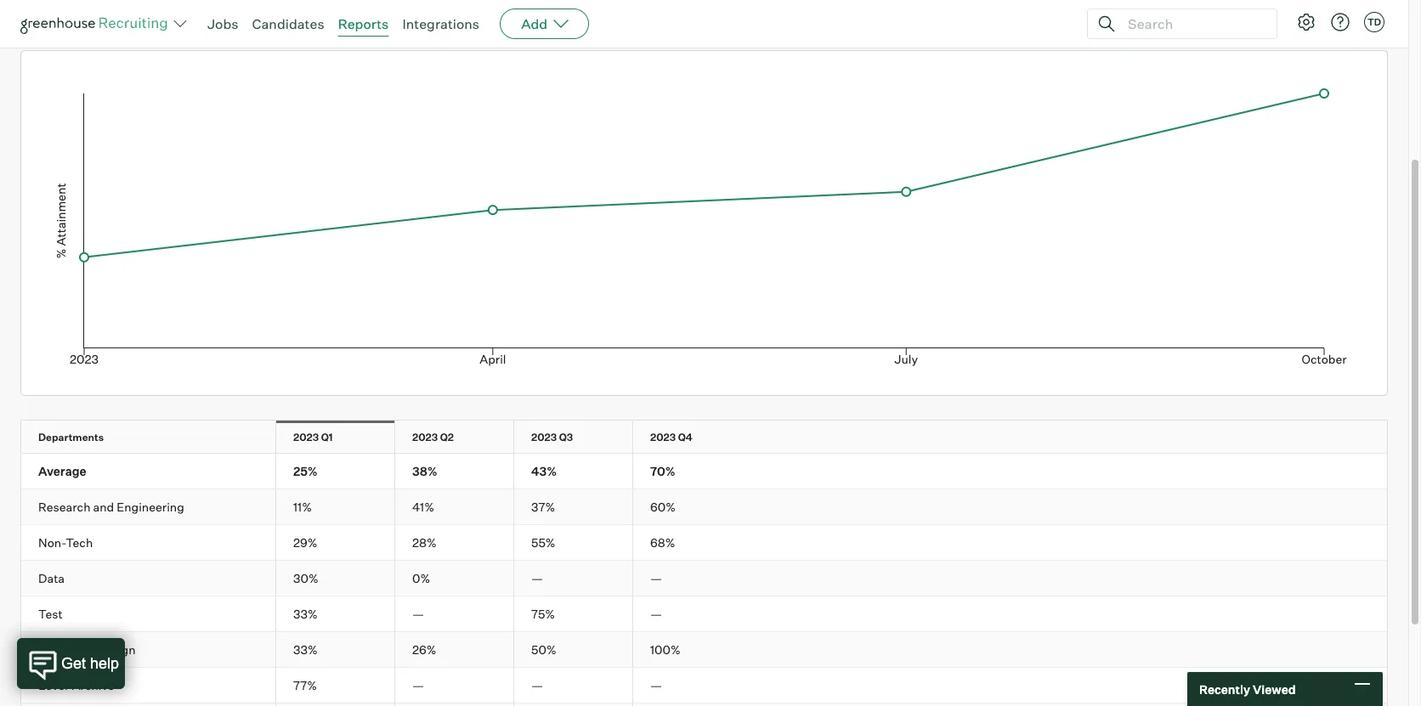 Task type: vqa. For each thing, say whether or not it's contained in the screenshot.
'October 1, 2023 - October 31, 2023'
no



Task type: locate. For each thing, give the bounding box(es) containing it.
— down 68%
[[651, 572, 663, 586]]

2023 q4 column header
[[634, 421, 768, 453]]

candidates link
[[252, 15, 325, 32]]

33%
[[293, 607, 318, 622], [293, 643, 318, 658]]

row containing lever archive
[[21, 669, 1388, 703]]

2023 left q2
[[412, 431, 438, 444]]

2023 for 2023 q1
[[293, 431, 319, 444]]

1 33% from the top
[[293, 607, 318, 622]]

2023 left "q1"
[[293, 431, 319, 444]]

5 row group from the top
[[21, 597, 1388, 633]]

2 row from the top
[[21, 454, 1388, 489]]

row containing non-tech
[[21, 526, 1388, 561]]

1 2023 from the left
[[293, 431, 319, 444]]

reports link
[[338, 15, 389, 32]]

tech
[[66, 536, 93, 550]]

row containing data
[[21, 561, 1388, 596]]

2023 left the q3
[[532, 431, 557, 444]]

33% for 26%
[[293, 643, 318, 658]]

cell
[[21, 704, 276, 707], [276, 704, 395, 707], [395, 704, 514, 707], [514, 704, 634, 707], [634, 704, 753, 707]]

75%
[[532, 607, 555, 622]]

q2
[[440, 431, 454, 444]]

non-
[[38, 536, 66, 550]]

2023 inside 2023 q1 column header
[[293, 431, 319, 444]]

2 2023 from the left
[[412, 431, 438, 444]]

row containing test
[[21, 597, 1388, 632]]

&
[[85, 643, 94, 658]]

Search text field
[[1124, 11, 1262, 36]]

candidates
[[252, 15, 325, 32]]

4 2023 from the left
[[651, 431, 676, 444]]

70%
[[651, 464, 676, 479]]

departments column header
[[21, 421, 291, 453]]

add
[[521, 15, 548, 32]]

td button
[[1365, 12, 1385, 32]]

jobs link
[[207, 15, 239, 32]]

6 row from the top
[[21, 597, 1388, 632]]

2023 inside 2023 q3 column header
[[532, 431, 557, 444]]

3 2023 from the left
[[532, 431, 557, 444]]

2 33% from the top
[[293, 643, 318, 658]]

0 vertical spatial 33%
[[293, 607, 318, 622]]

2 row group from the top
[[21, 490, 1388, 526]]

2023 inside 2023 q4 column header
[[651, 431, 676, 444]]

departments
[[38, 431, 104, 444]]

row containing research and engineering
[[21, 490, 1388, 525]]

33% down the 30%
[[293, 607, 318, 622]]

greenhouse recruiting image
[[20, 14, 173, 34]]

33% up 77% at the left of page
[[293, 643, 318, 658]]

design
[[97, 643, 136, 658]]

6 row group from the top
[[21, 633, 1388, 669]]

— down 26%
[[412, 679, 424, 693]]

non-tech
[[38, 536, 93, 550]]

integrations link
[[403, 15, 480, 32]]

grid
[[21, 421, 1388, 707]]

cell down the 50%
[[514, 704, 634, 707]]

data
[[38, 572, 65, 586]]

2023
[[293, 431, 319, 444], [412, 431, 438, 444], [532, 431, 557, 444], [651, 431, 676, 444]]

cell down archive
[[21, 704, 276, 707]]

row containing product & design
[[21, 633, 1388, 668]]

—
[[532, 572, 543, 586], [651, 572, 663, 586], [412, 607, 424, 622], [651, 607, 663, 622], [412, 679, 424, 693], [532, 679, 543, 693], [651, 679, 663, 693]]

2023 q1 column header
[[276, 421, 410, 453]]

8 row group from the top
[[21, 704, 1388, 707]]

jobs
[[207, 15, 239, 32]]

8 row from the top
[[21, 669, 1388, 703]]

1 row group from the top
[[21, 454, 1388, 490]]

reports
[[338, 15, 389, 32]]

cell down the 100%
[[634, 704, 753, 707]]

row
[[21, 421, 1388, 453], [21, 454, 1388, 489], [21, 490, 1388, 525], [21, 526, 1388, 561], [21, 561, 1388, 596], [21, 597, 1388, 632], [21, 633, 1388, 668], [21, 669, 1388, 703], [21, 704, 1388, 707]]

7 row from the top
[[21, 633, 1388, 668]]

5 row from the top
[[21, 561, 1388, 596]]

row group
[[21, 454, 1388, 490], [21, 490, 1388, 526], [21, 526, 1388, 561], [21, 561, 1388, 597], [21, 597, 1388, 633], [21, 633, 1388, 669], [21, 669, 1388, 704], [21, 704, 1388, 707]]

4 row from the top
[[21, 526, 1388, 561]]

43%
[[532, 464, 557, 479]]

11%
[[293, 500, 312, 515]]

cell down 77% at the left of page
[[276, 704, 395, 707]]

product & design
[[38, 643, 136, 658]]

3 row from the top
[[21, 490, 1388, 525]]

td
[[1368, 16, 1382, 28]]

7 row group from the top
[[21, 669, 1388, 704]]

1 vertical spatial 33%
[[293, 643, 318, 658]]

26%
[[412, 643, 437, 658]]

product
[[38, 643, 83, 658]]

row containing departments
[[21, 421, 1388, 453]]

recently viewed
[[1200, 682, 1297, 697]]

55%
[[532, 536, 556, 550]]

grid containing average
[[21, 421, 1388, 707]]

— up 75%
[[532, 572, 543, 586]]

33% for —
[[293, 607, 318, 622]]

1 row from the top
[[21, 421, 1388, 453]]

recently
[[1200, 682, 1251, 697]]

2023 for 2023 q2
[[412, 431, 438, 444]]

— down 0%
[[412, 607, 424, 622]]

integrations
[[403, 15, 480, 32]]

2023 left q4
[[651, 431, 676, 444]]

3 row group from the top
[[21, 526, 1388, 561]]

2023 inside '2023 q2' column header
[[412, 431, 438, 444]]

test
[[38, 607, 63, 622]]

archive
[[72, 679, 115, 693]]

68%
[[651, 536, 676, 550]]

4 row group from the top
[[21, 561, 1388, 597]]

cell down 26%
[[395, 704, 514, 707]]



Task type: describe. For each thing, give the bounding box(es) containing it.
37%
[[532, 500, 556, 515]]

3 cell from the left
[[395, 704, 514, 707]]

row group containing product & design
[[21, 633, 1388, 669]]

9 row from the top
[[21, 704, 1388, 707]]

2023 q2 column header
[[395, 421, 529, 453]]

row group containing test
[[21, 597, 1388, 633]]

lever
[[38, 679, 69, 693]]

0%
[[412, 572, 431, 586]]

25%
[[293, 464, 318, 479]]

2023 for 2023 q4
[[651, 431, 676, 444]]

row group containing research and engineering
[[21, 490, 1388, 526]]

100%
[[651, 643, 681, 658]]

— down the 100%
[[651, 679, 663, 693]]

29%
[[293, 536, 318, 550]]

38%
[[412, 464, 438, 479]]

and
[[93, 500, 114, 515]]

average
[[38, 464, 86, 479]]

q4
[[678, 431, 693, 444]]

q3
[[559, 431, 573, 444]]

research
[[38, 500, 91, 515]]

— up the 100%
[[651, 607, 663, 622]]

lever archive
[[38, 679, 115, 693]]

2023 q3
[[532, 431, 573, 444]]

configure image
[[1297, 12, 1317, 32]]

td button
[[1362, 9, 1389, 36]]

77%
[[293, 679, 317, 693]]

engineering
[[117, 500, 184, 515]]

add button
[[500, 9, 589, 39]]

2023 q4
[[651, 431, 693, 444]]

research and engineering
[[38, 500, 184, 515]]

row group containing average
[[21, 454, 1388, 490]]

1 cell from the left
[[21, 704, 276, 707]]

4 cell from the left
[[514, 704, 634, 707]]

2023 q3 column header
[[514, 421, 648, 453]]

28%
[[412, 536, 437, 550]]

41%
[[412, 500, 435, 515]]

xychart image
[[42, 51, 1367, 391]]

2 cell from the left
[[276, 704, 395, 707]]

5 cell from the left
[[634, 704, 753, 707]]

30%
[[293, 572, 319, 586]]

2023 q2
[[412, 431, 454, 444]]

row containing average
[[21, 454, 1388, 489]]

2023 q1
[[293, 431, 333, 444]]

50%
[[532, 643, 557, 658]]

60%
[[651, 500, 676, 515]]

row group containing non-tech
[[21, 526, 1388, 561]]

row group containing data
[[21, 561, 1388, 597]]

— down the 50%
[[532, 679, 543, 693]]

2023 for 2023 q3
[[532, 431, 557, 444]]

row group containing lever archive
[[21, 669, 1388, 704]]

q1
[[321, 431, 333, 444]]

viewed
[[1253, 682, 1297, 697]]



